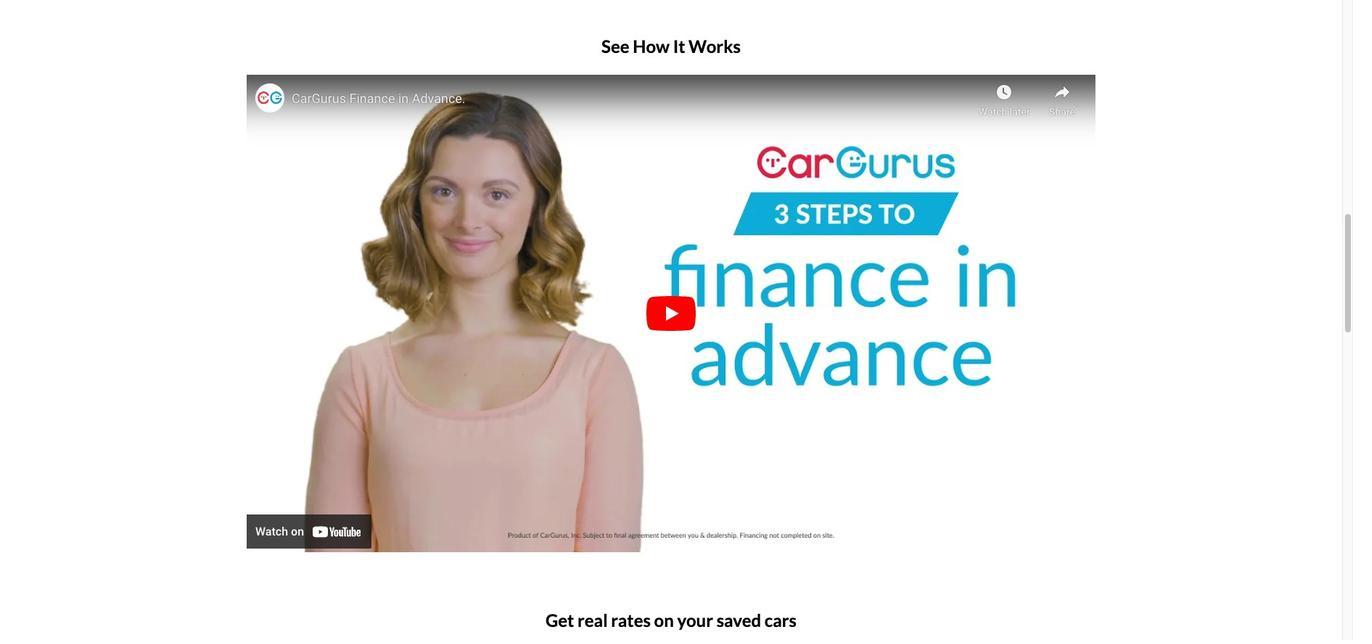 Task type: locate. For each thing, give the bounding box(es) containing it.
how
[[633, 36, 670, 57]]

rates
[[611, 610, 651, 631]]

get
[[546, 610, 574, 631]]

get real rates on your saved cars
[[546, 610, 797, 631]]



Task type: describe. For each thing, give the bounding box(es) containing it.
works
[[689, 36, 741, 57]]

real
[[578, 610, 608, 631]]

cars
[[765, 610, 797, 631]]

see how it works
[[602, 36, 741, 57]]

your
[[677, 610, 713, 631]]

on
[[654, 610, 674, 631]]

it
[[673, 36, 685, 57]]

see
[[602, 36, 630, 57]]

saved
[[717, 610, 761, 631]]



Task type: vqa. For each thing, say whether or not it's contained in the screenshot.
the Get
yes



